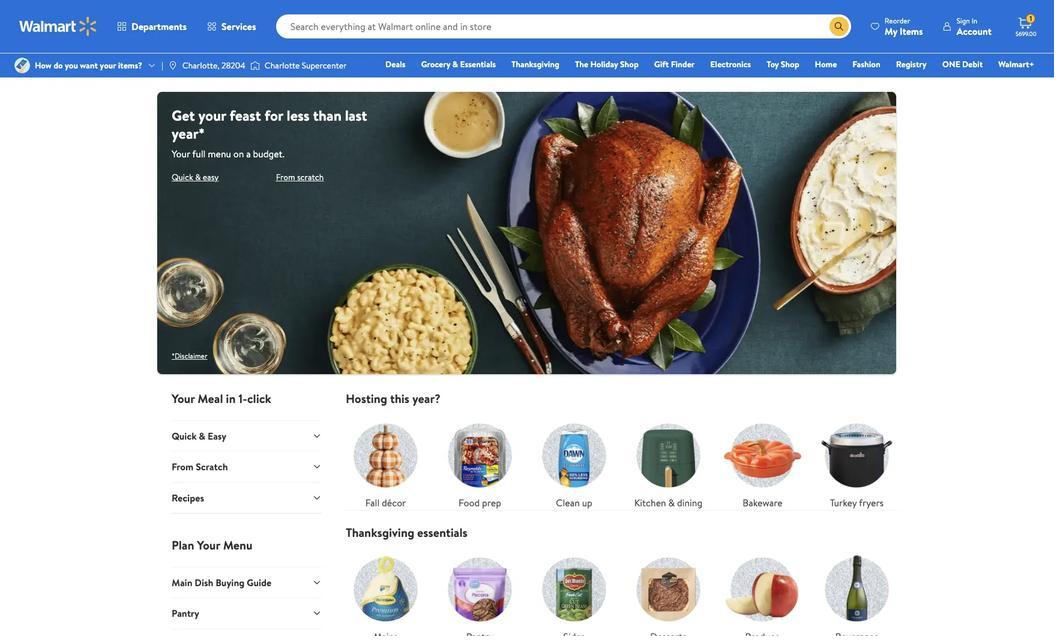 Task type: describe. For each thing, give the bounding box(es) containing it.
how do you want your items?
[[35, 59, 142, 71]]

on
[[234, 147, 244, 160]]

clean up
[[556, 496, 593, 509]]

turkey fryers
[[831, 496, 884, 509]]

year?
[[413, 390, 441, 407]]

sign in account
[[957, 15, 992, 38]]

& for dining
[[669, 496, 675, 509]]

full
[[192, 147, 206, 160]]

you
[[65, 59, 78, 71]]

thanksgiving for thanksgiving
[[512, 58, 560, 70]]

kitchen & dining
[[635, 496, 703, 509]]

guide
[[247, 576, 272, 589]]

account
[[957, 24, 992, 38]]

registry
[[897, 58, 927, 70]]

items?
[[118, 59, 142, 71]]

quick & easy button
[[172, 420, 322, 451]]

main dish buying guide
[[172, 576, 272, 589]]

budget.
[[253, 147, 285, 160]]

& for easy
[[195, 171, 201, 183]]

1
[[1030, 13, 1033, 24]]

reorder my items
[[885, 15, 924, 38]]

clean up link
[[535, 416, 615, 510]]

grocery & essentials link
[[416, 58, 502, 71]]

get
[[172, 105, 195, 126]]

the
[[576, 58, 589, 70]]

1 $699.00
[[1016, 13, 1037, 38]]

departments button
[[107, 12, 197, 41]]

the holiday shop link
[[570, 58, 645, 71]]

fashion link
[[848, 58, 887, 71]]

1-
[[239, 390, 247, 407]]

from for from scratch
[[172, 460, 194, 473]]

home link
[[810, 58, 843, 71]]

Walmart Site-Wide search field
[[276, 14, 852, 38]]

departments
[[132, 20, 187, 33]]

than
[[313, 105, 342, 126]]

main dish buying guide button
[[172, 567, 322, 598]]

 image for how do you want your items?
[[14, 58, 30, 73]]

from scratch link
[[276, 171, 324, 183]]

0 horizontal spatial your
[[100, 59, 116, 71]]

in
[[226, 390, 236, 407]]

gift finder link
[[649, 58, 701, 71]]

list for hosting this year?
[[339, 406, 905, 510]]

from scratch button
[[172, 451, 322, 482]]

my
[[885, 24, 898, 38]]

 image for charlotte, 28204
[[168, 61, 178, 70]]

fall
[[366, 496, 380, 509]]

buying
[[216, 576, 245, 589]]

charlotte supercenter
[[265, 59, 347, 71]]

from scratch
[[172, 460, 228, 473]]

electronics link
[[705, 58, 757, 71]]

registry link
[[891, 58, 933, 71]]

walmart+
[[999, 58, 1035, 70]]

less
[[287, 105, 310, 126]]

this
[[390, 390, 410, 407]]

your inside get your feast for less than last year* your full menu on a budget.
[[199, 105, 226, 126]]

grocery & essentials
[[421, 58, 496, 70]]

your inside get your feast for less than last year* your full menu on a budget.
[[172, 147, 190, 160]]

toy shop link
[[762, 58, 805, 71]]

feast
[[230, 105, 261, 126]]

turkey
[[831, 496, 858, 509]]

food prep
[[459, 496, 502, 509]]

recipes
[[172, 491, 204, 504]]

up
[[583, 496, 593, 509]]

easy
[[203, 171, 219, 183]]

plan your menu
[[172, 537, 253, 553]]

recipes button
[[172, 482, 322, 513]]

your meal in 1-click
[[172, 390, 271, 407]]

hosting
[[346, 390, 388, 407]]

quick for quick & easy
[[172, 171, 193, 183]]



Task type: locate. For each thing, give the bounding box(es) containing it.
& inside dropdown button
[[199, 429, 206, 443]]

$699.00
[[1016, 29, 1037, 38]]

thanksgiving link
[[506, 58, 565, 71]]

fryers
[[860, 496, 884, 509]]

&
[[453, 58, 458, 70], [195, 171, 201, 183], [199, 429, 206, 443], [669, 496, 675, 509]]

deals
[[386, 58, 406, 70]]

1 vertical spatial thanksgiving
[[346, 524, 415, 541]]

from
[[276, 171, 295, 183], [172, 460, 194, 473]]

items
[[900, 24, 924, 38]]

quick & easy link
[[172, 171, 219, 183]]

quick left easy on the bottom of the page
[[172, 429, 197, 443]]

in
[[972, 15, 978, 26]]

essentials
[[460, 58, 496, 70]]

walmart image
[[19, 17, 97, 36]]

1 vertical spatial your
[[172, 390, 195, 407]]

1 vertical spatial quick
[[172, 429, 197, 443]]

toy
[[767, 58, 779, 70]]

gift finder
[[655, 58, 695, 70]]

thanksgiving
[[512, 58, 560, 70], [346, 524, 415, 541]]

fall décor link
[[346, 416, 426, 510]]

& for easy
[[199, 429, 206, 443]]

1 horizontal spatial  image
[[168, 61, 178, 70]]

how
[[35, 59, 52, 71]]

search icon image
[[835, 22, 845, 31]]

services
[[222, 20, 256, 33]]

your right want
[[100, 59, 116, 71]]

easy
[[208, 429, 227, 443]]

& left dining
[[669, 496, 675, 509]]

deals link
[[380, 58, 411, 71]]

 image for charlotte supercenter
[[250, 59, 260, 71]]

debit
[[963, 58, 984, 70]]

|
[[162, 59, 163, 71]]

1 horizontal spatial shop
[[781, 58, 800, 70]]

& inside list
[[669, 496, 675, 509]]

thanksgiving for thanksgiving essentials
[[346, 524, 415, 541]]

dish
[[195, 576, 214, 589]]

2 shop from the left
[[781, 58, 800, 70]]

pantry
[[172, 607, 199, 620]]

0 horizontal spatial shop
[[621, 58, 639, 70]]

0 vertical spatial list
[[339, 406, 905, 510]]

thanksgiving left the 'the'
[[512, 58, 560, 70]]

finder
[[671, 58, 695, 70]]

& right the "grocery" on the left
[[453, 58, 458, 70]]

your right get
[[199, 105, 226, 126]]

shop right toy
[[781, 58, 800, 70]]

1 list from the top
[[339, 406, 905, 510]]

menu
[[223, 537, 253, 553]]

quick & easy
[[172, 171, 219, 183]]

for
[[265, 105, 283, 126]]

bakeware
[[743, 496, 783, 509]]

0 vertical spatial quick
[[172, 171, 193, 183]]

kitchen & dining link
[[629, 416, 709, 510]]

sign
[[957, 15, 971, 26]]

0 vertical spatial from
[[276, 171, 295, 183]]

quick & easy
[[172, 429, 227, 443]]

 image right 28204
[[250, 59, 260, 71]]

the holiday shop
[[576, 58, 639, 70]]

one debit link
[[938, 58, 989, 71]]

charlotte
[[265, 59, 300, 71]]

scratch
[[196, 460, 228, 473]]

kitchen
[[635, 496, 667, 509]]

*disclaimer
[[172, 351, 208, 361]]

last
[[345, 105, 367, 126]]

0 vertical spatial your
[[172, 147, 190, 160]]

fall décor
[[366, 496, 406, 509]]

a
[[246, 147, 251, 160]]

scratch
[[297, 171, 324, 183]]

0 vertical spatial your
[[100, 59, 116, 71]]

your
[[172, 147, 190, 160], [172, 390, 195, 407], [197, 537, 220, 553]]

toy shop
[[767, 58, 800, 70]]

Search search field
[[276, 14, 852, 38]]

bakeware link
[[723, 416, 803, 510]]

thanksgiving down fall décor
[[346, 524, 415, 541]]

1 vertical spatial your
[[199, 105, 226, 126]]

list containing fall décor
[[339, 406, 905, 510]]

do
[[54, 59, 63, 71]]

plan
[[172, 537, 194, 553]]

list
[[339, 406, 905, 510], [339, 540, 905, 636]]

one debit
[[943, 58, 984, 70]]

home
[[816, 58, 838, 70]]

& for essentials
[[453, 58, 458, 70]]

2 horizontal spatial  image
[[250, 59, 260, 71]]

1 quick from the top
[[172, 171, 193, 183]]

list for thanksgiving essentials
[[339, 540, 905, 636]]

1 shop from the left
[[621, 58, 639, 70]]

1 horizontal spatial from
[[276, 171, 295, 183]]

 image left how
[[14, 58, 30, 73]]

your left meal
[[172, 390, 195, 407]]

prep
[[482, 496, 502, 509]]

2 vertical spatial your
[[197, 537, 220, 553]]

main
[[172, 576, 193, 589]]

thanksgiving essentials
[[346, 524, 468, 541]]

walmart+ link
[[994, 58, 1041, 71]]

0 horizontal spatial  image
[[14, 58, 30, 73]]

1 horizontal spatial your
[[199, 105, 226, 126]]

reorder
[[885, 15, 911, 26]]

1 vertical spatial from
[[172, 460, 194, 473]]

& left easy at left
[[195, 171, 201, 183]]

quick left easy at left
[[172, 171, 193, 183]]

0 horizontal spatial thanksgiving
[[346, 524, 415, 541]]

1 horizontal spatial thanksgiving
[[512, 58, 560, 70]]

clean
[[556, 496, 580, 509]]

gift
[[655, 58, 669, 70]]

menu
[[208, 147, 231, 160]]

2 list from the top
[[339, 540, 905, 636]]

electronics
[[711, 58, 752, 70]]

dining
[[678, 496, 703, 509]]

0 vertical spatial thanksgiving
[[512, 58, 560, 70]]

 image
[[14, 58, 30, 73], [250, 59, 260, 71], [168, 61, 178, 70]]

year*
[[172, 123, 205, 144]]

shop right holiday
[[621, 58, 639, 70]]

services button
[[197, 12, 267, 41]]

*disclaimer button
[[172, 351, 208, 361]]

1 vertical spatial list
[[339, 540, 905, 636]]

from scratch
[[276, 171, 324, 183]]

décor
[[382, 496, 406, 509]]

get your feast for less than last year* your full menu on a budget.
[[172, 105, 367, 160]]

meal
[[198, 390, 223, 407]]

pantry button
[[172, 598, 322, 629]]

quick for quick & easy
[[172, 429, 197, 443]]

food prep link
[[440, 416, 520, 510]]

want
[[80, 59, 98, 71]]

charlotte,
[[183, 59, 220, 71]]

from for from scratch
[[276, 171, 295, 183]]

charlotte, 28204
[[183, 59, 246, 71]]

2 quick from the top
[[172, 429, 197, 443]]

click
[[247, 390, 271, 407]]

your left full
[[172, 147, 190, 160]]

0 horizontal spatial from
[[172, 460, 194, 473]]

hosting this year?
[[346, 390, 441, 407]]

from inside from scratch dropdown button
[[172, 460, 194, 473]]

fashion
[[853, 58, 881, 70]]

your right plan
[[197, 537, 220, 553]]

supercenter
[[302, 59, 347, 71]]

& left easy on the bottom of the page
[[199, 429, 206, 443]]

 image right |
[[168, 61, 178, 70]]

shop
[[621, 58, 639, 70], [781, 58, 800, 70]]

quick inside dropdown button
[[172, 429, 197, 443]]



Task type: vqa. For each thing, say whether or not it's contained in the screenshot.
devices at the top left of the page
no



